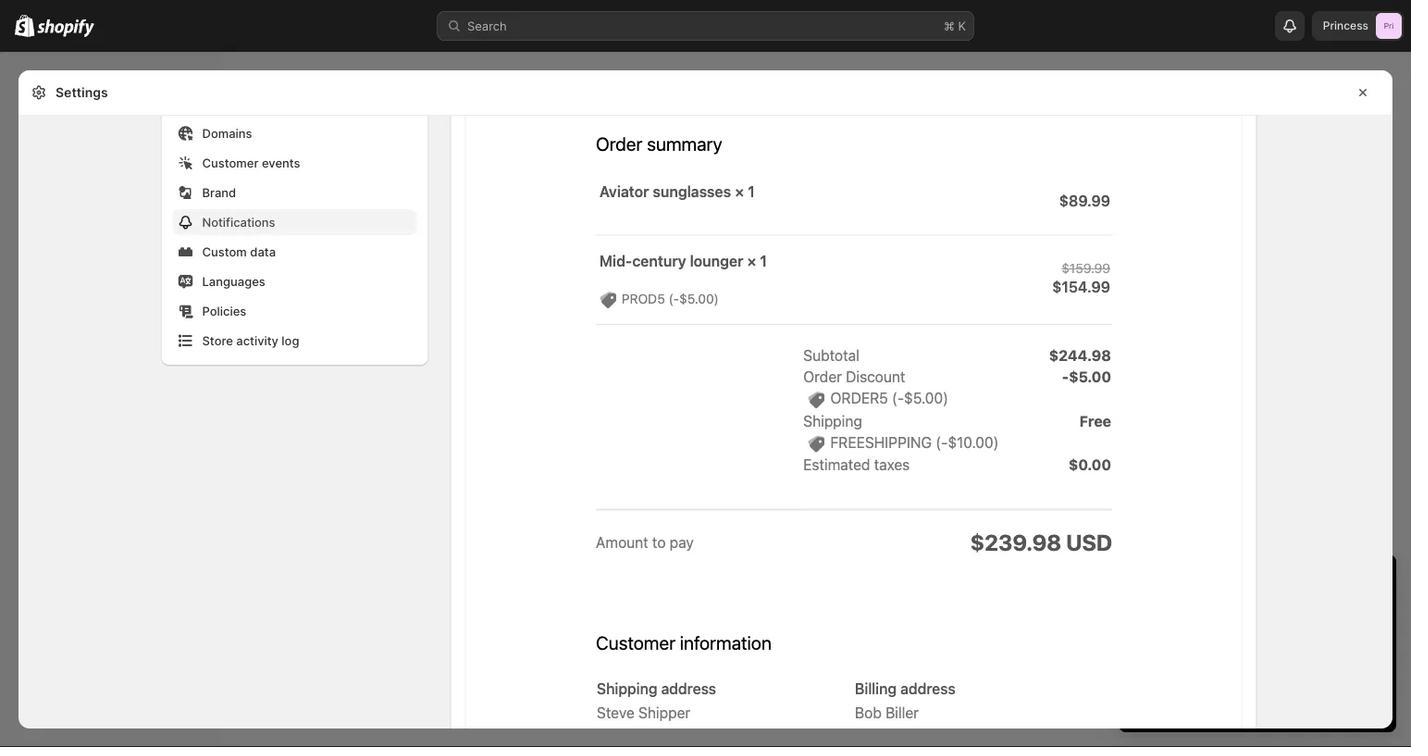 Task type: describe. For each thing, give the bounding box(es) containing it.
and for store
[[1223, 660, 1244, 674]]

customer
[[202, 156, 259, 170]]

policies link
[[173, 298, 417, 324]]

pick your plan link
[[1138, 688, 1379, 714]]

and for plan
[[1260, 605, 1281, 619]]

$1/month
[[1255, 623, 1308, 637]]

to customize your online store and add bonus features
[[1153, 642, 1374, 674]]

notifications
[[202, 215, 276, 229]]

bonus
[[1272, 660, 1307, 674]]

get:
[[1285, 605, 1307, 619]]

home link
[[11, 67, 211, 93]]

2 vertical spatial your
[[1246, 694, 1270, 707]]

notifications link
[[173, 209, 417, 235]]

brand link
[[173, 180, 417, 206]]

settings inside settings link
[[44, 712, 92, 726]]

home
[[44, 72, 78, 87]]

1 horizontal spatial plan
[[1273, 694, 1295, 707]]

1 day left in your trial
[[1138, 571, 1320, 593]]

$50 app store credit
[[1153, 642, 1269, 656]]

customize
[[1287, 642, 1345, 656]]

your inside dropdown button
[[1243, 571, 1282, 593]]

0 vertical spatial store
[[1203, 642, 1233, 656]]

store inside to customize your online store and add bonus features
[[1190, 660, 1219, 674]]

1
[[1138, 571, 1147, 593]]

princess
[[1324, 19, 1369, 32]]

settings dialog
[[19, 0, 1393, 729]]

custom data link
[[173, 239, 417, 265]]

search
[[468, 19, 507, 33]]

languages
[[202, 274, 266, 288]]

custom data
[[202, 244, 276, 259]]

paid
[[1205, 605, 1229, 619]]

customer events
[[202, 156, 300, 170]]

policies
[[202, 304, 247, 318]]

languages link
[[173, 269, 417, 294]]

0 horizontal spatial to
[[1180, 605, 1191, 619]]

in
[[1223, 571, 1238, 593]]

features
[[1311, 660, 1358, 674]]

apps
[[19, 387, 47, 401]]

brand
[[202, 185, 236, 200]]

store
[[202, 333, 233, 348]]



Task type: vqa. For each thing, say whether or not it's contained in the screenshot.
DISCOUNTS link
no



Task type: locate. For each thing, give the bounding box(es) containing it.
channels
[[50, 321, 99, 334]]

and left the add on the right bottom of the page
[[1223, 660, 1244, 674]]

switch to a paid plan and get:
[[1138, 605, 1307, 619]]

$50
[[1153, 642, 1175, 656]]

customer events link
[[173, 150, 417, 176]]

store down $50 app store credit
[[1190, 660, 1219, 674]]

sales
[[19, 321, 48, 334]]

0 vertical spatial to
[[1180, 605, 1191, 619]]

1 vertical spatial store
[[1190, 660, 1219, 674]]

first
[[1153, 623, 1175, 637]]

k
[[959, 19, 967, 33]]

1 day left in your trial element
[[1119, 603, 1397, 732]]

1 vertical spatial and
[[1223, 660, 1244, 674]]

your inside to customize your online store and add bonus features
[[1348, 642, 1374, 656]]

3
[[1178, 623, 1186, 637]]

1 vertical spatial your
[[1348, 642, 1374, 656]]

and inside to customize your online store and add bonus features
[[1223, 660, 1244, 674]]

switch
[[1138, 605, 1176, 619]]

online
[[1153, 660, 1187, 674]]

$50 app store credit link
[[1153, 642, 1269, 656]]

left
[[1189, 571, 1217, 593]]

first 3 months for $1/month
[[1153, 623, 1308, 637]]

1 horizontal spatial and
[[1260, 605, 1281, 619]]

shopify image
[[15, 14, 34, 37]]

add
[[1247, 660, 1269, 674]]

credit
[[1236, 642, 1269, 656]]

0 vertical spatial settings
[[56, 85, 108, 100]]

⌘
[[944, 19, 955, 33]]

day
[[1152, 571, 1184, 593]]

store activity log link
[[173, 328, 417, 354]]

domains
[[202, 126, 252, 140]]

trial
[[1287, 571, 1320, 593]]

pick
[[1221, 694, 1243, 707]]

app
[[1179, 642, 1200, 656]]

months
[[1189, 623, 1232, 637]]

and up $1/month on the bottom of page
[[1260, 605, 1281, 619]]

1 horizontal spatial to
[[1272, 642, 1283, 656]]

0 horizontal spatial and
[[1223, 660, 1244, 674]]

princess image
[[1377, 13, 1403, 39]]

plan up the for
[[1233, 605, 1257, 619]]

your right "in" in the right bottom of the page
[[1243, 571, 1282, 593]]

to
[[1180, 605, 1191, 619], [1272, 642, 1283, 656]]

your right pick
[[1246, 694, 1270, 707]]

1 vertical spatial plan
[[1273, 694, 1295, 707]]

1 vertical spatial to
[[1272, 642, 1283, 656]]

1 vertical spatial settings
[[44, 712, 92, 726]]

activity
[[236, 333, 279, 348]]

1 day left in your trial button
[[1119, 555, 1397, 593]]

sales channels button
[[11, 315, 211, 341]]

settings
[[56, 85, 108, 100], [44, 712, 92, 726]]

store down months
[[1203, 642, 1233, 656]]

store activity log
[[202, 333, 299, 348]]

0 vertical spatial and
[[1260, 605, 1281, 619]]

data
[[250, 244, 276, 259]]

0 horizontal spatial plan
[[1233, 605, 1257, 619]]

sales channels
[[19, 321, 99, 334]]

⌘ k
[[944, 19, 967, 33]]

and
[[1260, 605, 1281, 619], [1223, 660, 1244, 674]]

0 vertical spatial your
[[1243, 571, 1282, 593]]

settings inside settings dialog
[[56, 85, 108, 100]]

a
[[1195, 605, 1201, 619]]

events
[[262, 156, 300, 170]]

shopify image
[[37, 19, 95, 37]]

plan
[[1233, 605, 1257, 619], [1273, 694, 1295, 707]]

custom
[[202, 244, 247, 259]]

apps button
[[11, 381, 211, 407]]

store
[[1203, 642, 1233, 656], [1190, 660, 1219, 674]]

0 vertical spatial plan
[[1233, 605, 1257, 619]]

to down $1/month on the bottom of page
[[1272, 642, 1283, 656]]

log
[[282, 333, 299, 348]]

to inside to customize your online store and add bonus features
[[1272, 642, 1283, 656]]

pick your plan
[[1221, 694, 1295, 707]]

settings link
[[11, 706, 211, 732]]

your
[[1243, 571, 1282, 593], [1348, 642, 1374, 656], [1246, 694, 1270, 707]]

to left a
[[1180, 605, 1191, 619]]

plan down bonus
[[1273, 694, 1295, 707]]

for
[[1235, 623, 1251, 637]]

domains link
[[173, 120, 417, 146]]

your up features
[[1348, 642, 1374, 656]]



